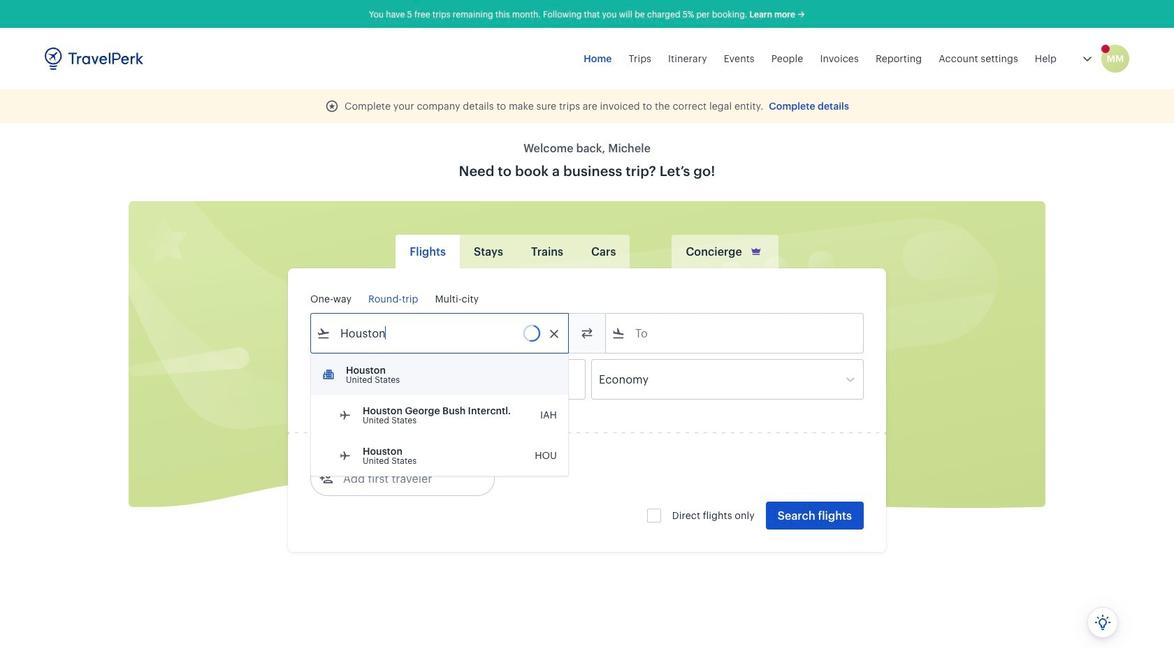 Task type: locate. For each thing, give the bounding box(es) containing it.
Depart text field
[[331, 360, 403, 399]]



Task type: describe. For each thing, give the bounding box(es) containing it.
Add first traveler search field
[[334, 468, 479, 490]]

To search field
[[626, 322, 845, 345]]

From search field
[[331, 322, 550, 345]]

Return text field
[[414, 360, 487, 399]]



